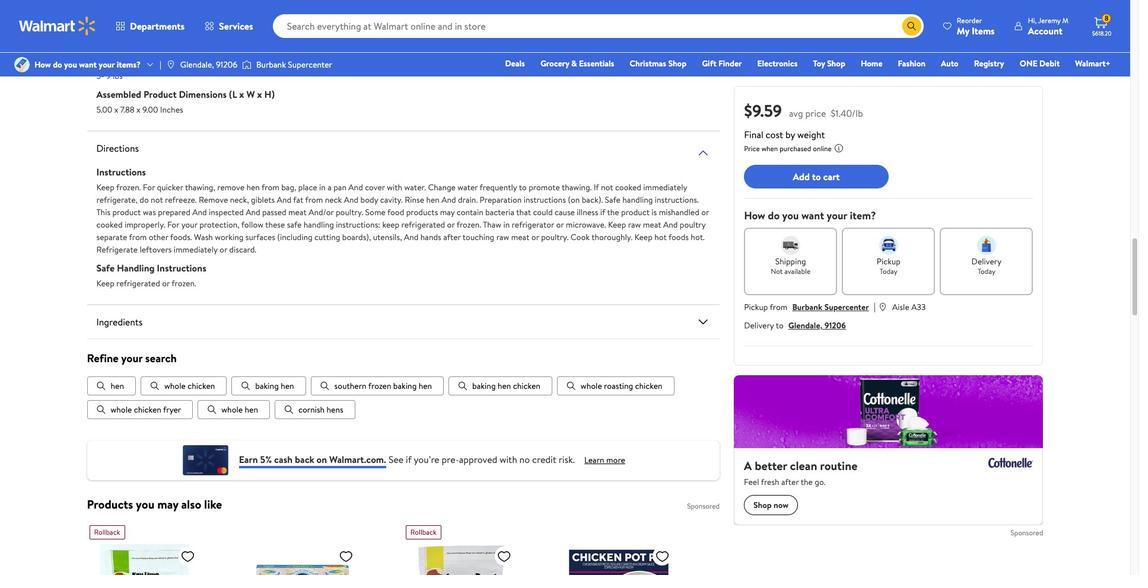 Task type: vqa. For each thing, say whether or not it's contained in the screenshot.
Toy Shop Shop
yes



Task type: locate. For each thing, give the bounding box(es) containing it.
ingredients
[[96, 316, 143, 329]]

0 horizontal spatial product group
[[89, 521, 231, 575]]

may left "also"
[[157, 497, 178, 513]]

southern frozen baking hen list item
[[311, 377, 444, 396]]

wow baking soft-baked gluten free lemon burst cookies, 8 oz image
[[406, 545, 516, 575]]

safe up the
[[605, 194, 621, 206]]

ingredients image
[[696, 315, 710, 329]]

you left 5-
[[64, 59, 77, 71]]

to down pickup from burbank supercenter |
[[776, 320, 784, 332]]

pickup inside pickup from burbank supercenter |
[[744, 301, 768, 313]]

0 horizontal spatial delivery
[[744, 320, 774, 332]]

0 vertical spatial burbank
[[256, 59, 286, 71]]

2 horizontal spatial meat
[[643, 219, 661, 231]]

0 vertical spatial may
[[440, 206, 455, 218]]

search icon image
[[907, 21, 916, 31]]

5.00
[[96, 104, 112, 116]]

1 vertical spatial pickup
[[744, 301, 768, 313]]

2 horizontal spatial frozen.
[[457, 219, 481, 231]]

shipping
[[775, 256, 806, 268]]

product down refrigerate,
[[112, 206, 141, 218]]

1 horizontal spatial refrigerated
[[401, 219, 445, 231]]

whole up fryer
[[164, 381, 186, 392]]

0 horizontal spatial to
[[519, 182, 527, 193]]

meat down fat
[[288, 206, 307, 218]]

do
[[53, 59, 62, 71], [140, 194, 149, 206], [768, 208, 780, 223]]

may left contain
[[440, 206, 455, 218]]

services button
[[195, 12, 263, 40]]

or down cause
[[556, 219, 564, 231]]

2 shop from the left
[[827, 58, 845, 69]]

0 vertical spatial glendale,
[[180, 59, 214, 71]]

baking for baking hen
[[255, 381, 279, 392]]

 image for how do you want your items?
[[14, 57, 30, 72]]

whole inside 'button'
[[221, 404, 243, 416]]

baking inside list item
[[393, 381, 417, 392]]

refrigerate,
[[96, 194, 138, 206]]

 image
[[242, 59, 252, 71]]

1 vertical spatial |
[[874, 300, 876, 313]]

to for add
[[812, 170, 821, 183]]

final cost by weight
[[744, 128, 825, 141]]

search
[[145, 350, 177, 366]]

frozen. down contain
[[457, 219, 481, 231]]

wash
[[194, 231, 213, 243]]

earn 5% cash back on walmart.com. see if you're pre-approved with no credit risk.
[[239, 453, 575, 466]]

chicken inside button
[[635, 381, 662, 392]]

product
[[112, 206, 141, 218], [621, 206, 650, 218]]

frozen. up refrigerate,
[[116, 182, 141, 193]]

(l
[[229, 88, 237, 101]]

rollback up wow baking soft-baked gluten free lemon burst cookies, 8 oz image
[[410, 528, 437, 538]]

add to cart button
[[744, 165, 889, 189]]

to left promote
[[519, 182, 527, 193]]

1 horizontal spatial  image
[[166, 60, 176, 69]]

0 horizontal spatial 91206
[[216, 59, 237, 71]]

bacteria
[[485, 206, 514, 218]]

1 horizontal spatial do
[[140, 194, 149, 206]]

not right if
[[601, 182, 613, 193]]

immediately down wash
[[174, 244, 218, 256]]

0 horizontal spatial for
[[143, 182, 155, 193]]

1 horizontal spatial sponsored
[[1011, 528, 1043, 538]]

shipping not available
[[771, 256, 811, 276]]

and down the remove
[[192, 206, 207, 218]]

raw down thaw
[[496, 231, 509, 243]]

2 today from the left
[[978, 266, 995, 276]]

remove
[[217, 182, 244, 193]]

shop for christmas shop
[[668, 58, 686, 69]]

may inside the instructions keep frozen. for quicker thawing, remove hen from bag, place in a pan and cover with water. change water frequently to promote thawing. if not cooked immediately refrigerate, do not refreeze. remove neck, giblets and fat from neck and body cavity. rinse hen and drain. preparation instructions (on back). safe handling instructions. this product was prepared and inspected and passed meat and/or poultry. some food products may contain bacteria that could cause illness if the product is mishandled or cooked improperly. for your protection, follow these safe handling instructions: keep refrigerated or frozen. thaw in refrigerator or microwave. keep raw meat and poultry separate from other foods. wash working surfaces (including cutting boards), utensils, and hands after touching raw meat or poultry. cook thoroughly. keep hot foods hot. refrigerate leftovers immediately or discard. safe handling instructions keep refrigerated or frozen.
[[440, 206, 455, 218]]

0 horizontal spatial  image
[[14, 57, 30, 72]]

1 horizontal spatial pickup
[[877, 256, 901, 268]]

add to favorites list, gordon ramsay roasted chicken pot pie, frozen meals, 9.5oz image
[[655, 550, 669, 564]]

handling down and/or
[[304, 219, 334, 231]]

do down the walmart image
[[53, 59, 62, 71]]

hi,
[[1028, 15, 1037, 25]]

hen list item
[[87, 377, 136, 396]]

weight
[[797, 128, 825, 141]]

and/or
[[309, 206, 334, 218]]

from inside pickup from burbank supercenter |
[[770, 301, 788, 313]]

x right '(l'
[[239, 88, 244, 101]]

Search search field
[[273, 14, 924, 38]]

 image down the walmart image
[[14, 57, 30, 72]]

gordon ramsay roasted chicken pot pie, frozen meals, 9.5oz image
[[564, 545, 674, 575]]

how for how do you want your items?
[[34, 59, 51, 71]]

refrigerated down handling
[[116, 278, 160, 290]]

safe
[[287, 219, 302, 231]]

0 vertical spatial pickup
[[877, 256, 901, 268]]

instructions down directions
[[96, 166, 146, 179]]

0 horizontal spatial rollback
[[94, 528, 120, 538]]

cash
[[274, 453, 293, 466]]

0 horizontal spatial glendale,
[[180, 59, 214, 71]]

91206 up '(l'
[[216, 59, 237, 71]]

poultry. up the instructions: at the left top
[[336, 206, 363, 218]]

a33
[[911, 301, 926, 313]]

 image for glendale, 91206
[[166, 60, 176, 69]]

in left a
[[319, 182, 326, 193]]

0 horizontal spatial today
[[880, 266, 898, 276]]

or down leftovers
[[162, 278, 170, 290]]

rollback down products
[[94, 528, 120, 538]]

whole hen
[[221, 404, 258, 416]]

you for how do you want your item?
[[782, 208, 799, 223]]

wow baking soft-baked gluten free key lime white chocolate cookies, 8 oz image
[[89, 545, 200, 575]]

from
[[262, 182, 279, 193], [305, 194, 323, 206], [129, 231, 147, 243], [770, 301, 788, 313]]

whole inside 'list item'
[[164, 381, 186, 392]]

container type bag size 5- 9 lbs assembled product dimensions (l x w x h) 5.00 x 7.88 x 9.00 inches
[[96, 20, 275, 116]]

whole left roasting
[[581, 381, 602, 392]]

baking hen chicken list item
[[449, 377, 552, 396]]

you
[[64, 59, 77, 71], [782, 208, 799, 223], [136, 497, 154, 513]]

and left hands
[[404, 231, 418, 243]]

1 horizontal spatial in
[[503, 219, 510, 231]]

1 horizontal spatial cooked
[[615, 182, 641, 193]]

 image up product at the left
[[166, 60, 176, 69]]

2 rollback from the left
[[410, 528, 437, 538]]

1 shop from the left
[[668, 58, 686, 69]]

aisle
[[892, 301, 909, 313]]

glendale, down pickup from burbank supercenter |
[[788, 320, 822, 332]]

glendale, up dimensions
[[180, 59, 214, 71]]

today inside pickup today
[[880, 266, 898, 276]]

grocery & essentials link
[[535, 57, 620, 70]]

for down the prepared
[[167, 219, 179, 231]]

available
[[784, 266, 811, 276]]

cornish hens
[[298, 404, 343, 416]]

1 horizontal spatial glendale,
[[788, 320, 822, 332]]

1 horizontal spatial supercenter
[[824, 301, 869, 313]]

inches
[[160, 104, 183, 116]]

if inside the instructions keep frozen. for quicker thawing, remove hen from bag, place in a pan and cover with water. change water frequently to promote thawing. if not cooked immediately refrigerate, do not refreeze. remove neck, giblets and fat from neck and body cavity. rinse hen and drain. preparation instructions (on back). safe handling instructions. this product was prepared and inspected and passed meat and/or poultry. some food products may contain bacteria that could cause illness if the product is mishandled or cooked improperly. for your protection, follow these safe handling instructions: keep refrigerated or frozen. thaw in refrigerator or microwave. keep raw meat and poultry separate from other foods. wash working surfaces (including cutting boards), utensils, and hands after touching raw meat or poultry. cook thoroughly. keep hot foods hot. refrigerate leftovers immediately or discard. safe handling instructions keep refrigerated or frozen.
[[600, 206, 605, 218]]

risk.
[[559, 453, 575, 466]]

whole hen list item
[[198, 401, 270, 420]]

legal information image
[[834, 144, 844, 153]]

baking inside 'button'
[[472, 381, 496, 392]]

0 vertical spatial for
[[143, 182, 155, 193]]

1 vertical spatial safe
[[96, 262, 115, 275]]

| left the aisle
[[874, 300, 876, 313]]

add to favorites list, wow baking soft-baked gluten free lemon burst cookies, 8 oz image
[[497, 550, 511, 564]]

delivery down pickup from burbank supercenter |
[[744, 320, 774, 332]]

Walmart Site-Wide search field
[[273, 14, 924, 38]]

with up cavity.
[[387, 182, 402, 193]]

frequently
[[480, 182, 517, 193]]

delivery
[[972, 256, 1002, 268], [744, 320, 774, 332]]

mishandled
[[659, 206, 699, 218]]

whole for whole hen
[[221, 404, 243, 416]]

1 rollback from the left
[[94, 528, 120, 538]]

1 vertical spatial burbank
[[792, 301, 822, 313]]

lbs
[[113, 70, 123, 82]]

list
[[87, 377, 720, 420]]

cooked up the separate
[[96, 219, 123, 231]]

surfaces
[[245, 231, 275, 243]]

1 horizontal spatial not
[[601, 182, 613, 193]]

chicken inside 'list item'
[[188, 381, 215, 392]]

burbank up glendale, 91206 button
[[792, 301, 822, 313]]

want down add to cart button
[[801, 208, 824, 223]]

0 horizontal spatial in
[[319, 182, 326, 193]]

2 product group from the left
[[406, 521, 547, 575]]

2 vertical spatial meat
[[511, 231, 529, 243]]

shop
[[668, 58, 686, 69], [827, 58, 845, 69]]

0 vertical spatial frozen.
[[116, 182, 141, 193]]

departments
[[130, 20, 185, 33]]

delivery to glendale, 91206
[[744, 320, 846, 332]]

1 horizontal spatial to
[[776, 320, 784, 332]]

from up delivery to glendale, 91206
[[770, 301, 788, 313]]

0 vertical spatial instructions
[[96, 166, 146, 179]]

0 vertical spatial refrigerated
[[401, 219, 445, 231]]

1 product from the left
[[112, 206, 141, 218]]

x left 7.88
[[114, 104, 118, 116]]

handling up is
[[623, 194, 653, 206]]

1 horizontal spatial product
[[621, 206, 650, 218]]

and right pan
[[348, 182, 363, 193]]

cost
[[766, 128, 783, 141]]

supercenter
[[288, 59, 332, 71], [824, 301, 869, 313]]

to inside the instructions keep frozen. for quicker thawing, remove hen from bag, place in a pan and cover with water. change water frequently to promote thawing. if not cooked immediately refrigerate, do not refreeze. remove neck, giblets and fat from neck and body cavity. rinse hen and drain. preparation instructions (on back). safe handling instructions. this product was prepared and inspected and passed meat and/or poultry. some food products may contain bacteria that could cause illness if the product is mishandled or cooked improperly. for your protection, follow these safe handling instructions: keep refrigerated or frozen. thaw in refrigerator or microwave. keep raw meat and poultry separate from other foods. wash working surfaces (including cutting boards), utensils, and hands after touching raw meat or poultry. cook thoroughly. keep hot foods hot. refrigerate leftovers immediately or discard. safe handling instructions keep refrigerated or frozen.
[[519, 182, 527, 193]]

today down intent image for pickup
[[880, 266, 898, 276]]

1 horizontal spatial today
[[978, 266, 995, 276]]

(on
[[568, 194, 580, 206]]

0 vertical spatial sponsored
[[687, 502, 720, 512]]

items?
[[117, 59, 141, 71]]

in
[[319, 182, 326, 193], [503, 219, 510, 231]]

0 vertical spatial if
[[600, 206, 605, 218]]

items
[[972, 24, 995, 37]]

immediately up the instructions.
[[643, 182, 687, 193]]

toy shop link
[[808, 57, 851, 70]]

today
[[880, 266, 898, 276], [978, 266, 995, 276]]

&
[[571, 58, 577, 69]]

1 vertical spatial in
[[503, 219, 510, 231]]

1 horizontal spatial shop
[[827, 58, 845, 69]]

handling
[[117, 262, 155, 275]]

1 horizontal spatial product group
[[406, 521, 547, 575]]

2 product from the left
[[621, 206, 650, 218]]

1 horizontal spatial if
[[600, 206, 605, 218]]

frozen. down leftovers
[[172, 278, 196, 290]]

w
[[246, 88, 255, 101]]

0 horizontal spatial meat
[[288, 206, 307, 218]]

delivery for today
[[972, 256, 1002, 268]]

bag,
[[281, 182, 296, 193]]

pickup down intent image for pickup
[[877, 256, 901, 268]]

1 today from the left
[[880, 266, 898, 276]]

3 baking from the left
[[472, 381, 496, 392]]

meat down is
[[643, 219, 661, 231]]

1 vertical spatial for
[[167, 219, 179, 231]]

1 vertical spatial not
[[151, 194, 163, 206]]

hen inside "list item"
[[245, 404, 258, 416]]

products you may also like
[[87, 497, 222, 513]]

today down intent image for delivery
[[978, 266, 995, 276]]

from down improperly.
[[129, 231, 147, 243]]

or up after
[[447, 219, 455, 231]]

registry
[[974, 58, 1004, 69]]

change
[[428, 182, 456, 193]]

cooked up the
[[615, 182, 641, 193]]

0 vertical spatial safe
[[605, 194, 621, 206]]

not up was
[[151, 194, 163, 206]]

raw up thoroughly.
[[628, 219, 641, 231]]

want for items?
[[79, 59, 97, 71]]

cooked
[[615, 182, 641, 193], [96, 219, 123, 231]]

91206 down the burbank supercenter button
[[824, 320, 846, 332]]

you right products
[[136, 497, 154, 513]]

today for pickup
[[880, 266, 898, 276]]

1 vertical spatial want
[[801, 208, 824, 223]]

today inside delivery today
[[978, 266, 995, 276]]

with left no
[[500, 453, 517, 466]]

2 vertical spatial frozen.
[[172, 278, 196, 290]]

do up shipping
[[768, 208, 780, 223]]

how do you want your item?
[[744, 208, 876, 223]]

1 vertical spatial how
[[744, 208, 765, 223]]

0 horizontal spatial handling
[[304, 219, 334, 231]]

separate
[[96, 231, 127, 243]]

shop right christmas
[[668, 58, 686, 69]]

refrigerator
[[512, 219, 554, 231]]

1 horizontal spatial baking
[[393, 381, 417, 392]]

hot
[[654, 231, 667, 243]]

refreeze.
[[165, 194, 197, 206]]

0 horizontal spatial may
[[157, 497, 178, 513]]

you up intent image for shipping
[[782, 208, 799, 223]]

sponsored
[[687, 502, 720, 512], [1011, 528, 1043, 538]]

leftovers
[[140, 244, 172, 256]]

1 vertical spatial supercenter
[[824, 301, 869, 313]]

1 horizontal spatial delivery
[[972, 256, 1002, 268]]

if right see
[[406, 453, 412, 466]]

capital one  earn 5% cash back on walmart.com. see if you're pre-approved with no credit risk. learn more element
[[584, 454, 625, 467]]

keep left hot
[[634, 231, 653, 243]]

cart
[[823, 170, 840, 183]]

departments button
[[106, 12, 195, 40]]

approved
[[459, 453, 497, 466]]

intent image for delivery image
[[977, 236, 996, 255]]

baking hen chicken button
[[449, 377, 552, 396]]

| up product at the left
[[160, 59, 161, 71]]

chicken inside 'button'
[[513, 381, 540, 392]]

microwave.
[[566, 219, 606, 231]]

instructions down foods.
[[157, 262, 206, 275]]

directions
[[96, 142, 139, 155]]

keep down the
[[608, 219, 626, 231]]

product group
[[89, 521, 231, 575], [406, 521, 547, 575]]

safe down "refrigerate" at the left top of page
[[96, 262, 115, 275]]

2 baking from the left
[[393, 381, 417, 392]]

immediately
[[643, 182, 687, 193], [174, 244, 218, 256]]

also
[[181, 497, 201, 513]]

1 horizontal spatial frozen.
[[172, 278, 196, 290]]

0 horizontal spatial how
[[34, 59, 51, 71]]

add to favorites list, wow baking soft-baked gluten free key lime white chocolate cookies, 8 oz image
[[181, 550, 195, 564]]

2 horizontal spatial you
[[782, 208, 799, 223]]

whole down 'baking hen' list item
[[221, 404, 243, 416]]

baking hen chicken
[[472, 381, 540, 392]]

1 horizontal spatial want
[[801, 208, 824, 223]]

price when purchased online
[[744, 144, 832, 154]]

burbank up h)
[[256, 59, 286, 71]]

0 vertical spatial how
[[34, 59, 51, 71]]

if left the
[[600, 206, 605, 218]]

0 vertical spatial delivery
[[972, 256, 1002, 268]]

and up foods
[[663, 219, 678, 231]]

you for how do you want your items?
[[64, 59, 77, 71]]

0 horizontal spatial shop
[[668, 58, 686, 69]]

0 horizontal spatial you
[[64, 59, 77, 71]]

add
[[793, 170, 810, 183]]

1 baking from the left
[[255, 381, 279, 392]]

1 vertical spatial with
[[500, 453, 517, 466]]

0 vertical spatial you
[[64, 59, 77, 71]]

1 vertical spatial raw
[[496, 231, 509, 243]]

1 horizontal spatial instructions
[[157, 262, 206, 275]]

gift
[[702, 58, 716, 69]]

1 vertical spatial glendale,
[[788, 320, 822, 332]]

1 horizontal spatial may
[[440, 206, 455, 218]]

do for how do you want your items?
[[53, 59, 62, 71]]

meat down refrigerator at top left
[[511, 231, 529, 243]]

0 horizontal spatial supercenter
[[288, 59, 332, 71]]

0 horizontal spatial product
[[112, 206, 141, 218]]

pickup for pickup from burbank supercenter |
[[744, 301, 768, 313]]

0 horizontal spatial refrigerated
[[116, 278, 160, 290]]

shop right toy
[[827, 58, 845, 69]]

whole chicken button
[[141, 377, 227, 396]]

your inside the instructions keep frozen. for quicker thawing, remove hen from bag, place in a pan and cover with water. change water frequently to promote thawing. if not cooked immediately refrigerate, do not refreeze. remove neck, giblets and fat from neck and body cavity. rinse hen and drain. preparation instructions (on back). safe handling instructions. this product was prepared and inspected and passed meat and/or poultry. some food products may contain bacteria that could cause illness if the product is mishandled or cooked improperly. for your protection, follow these safe handling instructions: keep refrigerated or frozen. thaw in refrigerator or microwave. keep raw meat and poultry separate from other foods. wash working surfaces (including cutting boards), utensils, and hands after touching raw meat or poultry. cook thoroughly. keep hot foods hot. refrigerate leftovers immediately or discard. safe handling instructions keep refrigerated or frozen.
[[181, 219, 197, 231]]

for left quicker at the left top
[[143, 182, 155, 193]]

whole chicken list item
[[141, 377, 227, 396]]

keep
[[96, 182, 114, 193], [608, 219, 626, 231], [634, 231, 653, 243], [96, 278, 114, 290]]

credit
[[532, 453, 556, 466]]

on
[[317, 453, 327, 466]]

do inside the instructions keep frozen. for quicker thawing, remove hen from bag, place in a pan and cover with water. change water frequently to promote thawing. if not cooked immediately refrigerate, do not refreeze. remove neck, giblets and fat from neck and body cavity. rinse hen and drain. preparation instructions (on back). safe handling instructions. this product was prepared and inspected and passed meat and/or poultry. some food products may contain bacteria that could cause illness if the product is mishandled or cooked improperly. for your protection, follow these safe handling instructions: keep refrigerated or frozen. thaw in refrigerator or microwave. keep raw meat and poultry separate from other foods. wash working surfaces (including cutting boards), utensils, and hands after touching raw meat or poultry. cook thoroughly. keep hot foods hot. refrigerate leftovers immediately or discard. safe handling instructions keep refrigerated or frozen.
[[140, 194, 149, 206]]

1 horizontal spatial poultry.
[[541, 231, 569, 243]]

to inside button
[[812, 170, 821, 183]]

keep down "refrigerate" at the left top of page
[[96, 278, 114, 290]]

and down bag,
[[277, 194, 291, 206]]

 image
[[14, 57, 30, 72], [166, 60, 176, 69]]

0 horizontal spatial pickup
[[744, 301, 768, 313]]

whole roasting chicken list item
[[557, 377, 674, 396]]

1 horizontal spatial meat
[[511, 231, 529, 243]]

1 vertical spatial cooked
[[96, 219, 123, 231]]

delivery down intent image for delivery
[[972, 256, 1002, 268]]

burbank
[[256, 59, 286, 71], [792, 301, 822, 313]]

want left 9
[[79, 59, 97, 71]]

rinse
[[405, 194, 424, 206]]

0 vertical spatial not
[[601, 182, 613, 193]]

to left cart
[[812, 170, 821, 183]]

pickup up delivery to glendale, 91206
[[744, 301, 768, 313]]

0 vertical spatial raw
[[628, 219, 641, 231]]

in down bacteria
[[503, 219, 510, 231]]

whole inside button
[[581, 381, 602, 392]]

poultry. down refrigerator at top left
[[541, 231, 569, 243]]

and down change
[[441, 194, 456, 206]]

capitalone image
[[181, 446, 229, 476]]

1 vertical spatial you
[[782, 208, 799, 223]]

whole down hen list item
[[111, 404, 132, 416]]

refrigerated down products
[[401, 219, 445, 231]]

and down pan
[[344, 194, 358, 206]]

from up the giblets
[[262, 182, 279, 193]]

1 horizontal spatial rollback
[[410, 528, 437, 538]]

burbank inside pickup from burbank supercenter |
[[792, 301, 822, 313]]

products
[[87, 497, 133, 513]]

do up was
[[140, 194, 149, 206]]

one debit link
[[1014, 57, 1065, 70]]

baking
[[255, 381, 279, 392], [393, 381, 417, 392], [472, 381, 496, 392]]

product left is
[[621, 206, 650, 218]]



Task type: describe. For each thing, give the bounding box(es) containing it.
debit
[[1039, 58, 1060, 69]]

list containing hen
[[87, 377, 720, 420]]

0 horizontal spatial immediately
[[174, 244, 218, 256]]

1 vertical spatial meat
[[643, 219, 661, 231]]

1 horizontal spatial raw
[[628, 219, 641, 231]]

0 vertical spatial meat
[[288, 206, 307, 218]]

with inside the instructions keep frozen. for quicker thawing, remove hen from bag, place in a pan and cover with water. change water frequently to promote thawing. if not cooked immediately refrigerate, do not refreeze. remove neck, giblets and fat from neck and body cavity. rinse hen and drain. preparation instructions (on back). safe handling instructions. this product was prepared and inspected and passed meat and/or poultry. some food products may contain bacteria that could cause illness if the product is mishandled or cooked improperly. for your protection, follow these safe handling instructions: keep refrigerated or frozen. thaw in refrigerator or microwave. keep raw meat and poultry separate from other foods. wash working surfaces (including cutting boards), utensils, and hands after touching raw meat or poultry. cook thoroughly. keep hot foods hot. refrigerate leftovers immediately or discard. safe handling instructions keep refrigerated or frozen.
[[387, 182, 402, 193]]

learn more
[[584, 454, 625, 466]]

refrigerate
[[96, 244, 138, 256]]

after
[[443, 231, 461, 243]]

no
[[519, 453, 530, 466]]

intent image for pickup image
[[879, 236, 898, 255]]

1 vertical spatial sponsored
[[1011, 528, 1043, 538]]

back).
[[582, 194, 603, 206]]

today for delivery
[[978, 266, 995, 276]]

baking for baking hen chicken
[[472, 381, 496, 392]]

1 product group from the left
[[89, 521, 231, 575]]

whole chicken
[[164, 381, 215, 392]]

1 horizontal spatial immediately
[[643, 182, 687, 193]]

delivery for to
[[744, 320, 774, 332]]

directions image
[[696, 146, 710, 160]]

1 vertical spatial may
[[157, 497, 178, 513]]

product
[[144, 88, 177, 101]]

deep indian kitchen butter chicken, 9oz (frozen packaged meal) image
[[247, 545, 358, 575]]

whole for whole chicken fryer
[[111, 404, 132, 416]]

hands
[[420, 231, 441, 243]]

1 vertical spatial frozen.
[[457, 219, 481, 231]]

0 vertical spatial 91206
[[216, 59, 237, 71]]

hot.
[[691, 231, 705, 243]]

avg
[[789, 107, 803, 120]]

thoroughly.
[[592, 231, 633, 243]]

boards),
[[342, 231, 371, 243]]

5%
[[260, 453, 272, 466]]

delivery today
[[972, 256, 1002, 276]]

hen inside "button"
[[111, 381, 124, 392]]

0 vertical spatial handling
[[623, 194, 653, 206]]

walmart+
[[1075, 58, 1111, 69]]

0 vertical spatial poultry.
[[336, 206, 363, 218]]

one debit
[[1020, 58, 1060, 69]]

earn
[[239, 453, 258, 466]]

grocery & essentials
[[540, 58, 614, 69]]

purchased
[[780, 144, 811, 154]]

or up poultry
[[701, 206, 709, 218]]

follow
[[241, 219, 263, 231]]

jeremy
[[1038, 15, 1061, 25]]

how do you want your items?
[[34, 59, 141, 71]]

0 horizontal spatial |
[[160, 59, 161, 71]]

m
[[1062, 15, 1068, 25]]

0 horizontal spatial sponsored
[[687, 502, 720, 512]]

x right the w
[[257, 88, 262, 101]]

contain
[[457, 206, 483, 218]]

cornish hens list item
[[275, 401, 355, 420]]

that
[[516, 206, 531, 218]]

cook
[[571, 231, 590, 243]]

keep up refrigerate,
[[96, 182, 114, 193]]

water
[[458, 182, 478, 193]]

0 horizontal spatial instructions
[[96, 166, 146, 179]]

thawing.
[[562, 182, 592, 193]]

online
[[813, 144, 832, 154]]

baking hen list item
[[232, 377, 306, 396]]

touching
[[463, 231, 494, 243]]

1 horizontal spatial for
[[167, 219, 179, 231]]

you're
[[414, 453, 439, 466]]

intent image for shipping image
[[781, 236, 800, 255]]

1 vertical spatial poultry.
[[541, 231, 569, 243]]

fashion
[[898, 58, 925, 69]]

cornish hens button
[[275, 401, 355, 420]]

8
[[1105, 13, 1109, 23]]

1 horizontal spatial safe
[[605, 194, 621, 206]]

or down refrigerator at top left
[[531, 231, 539, 243]]

if
[[594, 182, 599, 193]]

shop for toy shop
[[827, 58, 845, 69]]

walmart image
[[19, 17, 96, 36]]

add to favorites list, deep indian kitchen butter chicken, 9oz (frozen packaged meal) image
[[339, 550, 353, 564]]

neck,
[[230, 194, 249, 206]]

0 vertical spatial supercenter
[[288, 59, 332, 71]]

1 vertical spatial refrigerated
[[116, 278, 160, 290]]

(including
[[277, 231, 312, 243]]

toy
[[813, 58, 825, 69]]

1 vertical spatial if
[[406, 453, 412, 466]]

type
[[139, 20, 159, 33]]

toy shop
[[813, 58, 845, 69]]

account
[[1028, 24, 1063, 37]]

1 horizontal spatial with
[[500, 453, 517, 466]]

5-
[[96, 70, 104, 82]]

whole hen button
[[198, 401, 270, 420]]

pre-
[[442, 453, 459, 466]]

whole for whole roasting chicken
[[581, 381, 602, 392]]

pickup for pickup today
[[877, 256, 901, 268]]

hen inside list item
[[419, 381, 432, 392]]

0 horizontal spatial raw
[[496, 231, 509, 243]]

h)
[[264, 88, 275, 101]]

remove
[[199, 194, 228, 206]]

home link
[[855, 57, 888, 70]]

rollback for first 'product' group from the right
[[410, 528, 437, 538]]

or down working
[[220, 244, 227, 256]]

supercenter inside pickup from burbank supercenter |
[[824, 301, 869, 313]]

0 horizontal spatial burbank
[[256, 59, 286, 71]]

how for how do you want your item?
[[744, 208, 765, 223]]

0 vertical spatial cooked
[[615, 182, 641, 193]]

whole roasting chicken button
[[557, 377, 674, 396]]

1 horizontal spatial 91206
[[824, 320, 846, 332]]

protection,
[[199, 219, 240, 231]]

grocery
[[540, 58, 569, 69]]

thawing,
[[185, 182, 215, 193]]

$1.40/lb
[[831, 107, 863, 120]]

like
[[204, 497, 222, 513]]

water.
[[404, 182, 426, 193]]

add to cart
[[793, 170, 840, 183]]

deals
[[505, 58, 525, 69]]

burbank supercenter
[[256, 59, 332, 71]]

instructions
[[524, 194, 566, 206]]

from down place
[[305, 194, 323, 206]]

is
[[652, 206, 657, 218]]

registry link
[[969, 57, 1010, 70]]

0 vertical spatial in
[[319, 182, 326, 193]]

essentials
[[579, 58, 614, 69]]

refine your search
[[87, 350, 177, 366]]

x right 7.88
[[136, 104, 140, 116]]

the
[[607, 206, 619, 218]]

auto link
[[936, 57, 964, 70]]

want for item?
[[801, 208, 824, 223]]

$618.20
[[1092, 29, 1112, 37]]

to for delivery
[[776, 320, 784, 332]]

neck
[[325, 194, 342, 206]]

0 horizontal spatial not
[[151, 194, 163, 206]]

whole chicken fryer
[[111, 404, 181, 416]]

1 horizontal spatial |
[[874, 300, 876, 313]]

products
[[406, 206, 438, 218]]

do for how do you want your item?
[[768, 208, 780, 223]]

price
[[744, 144, 760, 154]]

whole for whole chicken
[[164, 381, 186, 392]]

walmart+ link
[[1070, 57, 1116, 70]]

southern frozen baking hen button
[[311, 377, 444, 396]]

0 horizontal spatial cooked
[[96, 219, 123, 231]]

0 horizontal spatial frozen.
[[116, 182, 141, 193]]

frozen
[[368, 381, 391, 392]]

discard.
[[229, 244, 256, 256]]

my
[[957, 24, 969, 37]]

drain.
[[458, 194, 478, 206]]

place
[[298, 182, 317, 193]]

dimensions
[[179, 88, 227, 101]]

pan
[[333, 182, 346, 193]]

foods
[[669, 231, 689, 243]]

quicker
[[157, 182, 183, 193]]

reorder
[[957, 15, 982, 25]]

keep
[[382, 219, 399, 231]]

1 vertical spatial instructions
[[157, 262, 206, 275]]

food
[[387, 206, 404, 218]]

pickup today
[[877, 256, 901, 276]]

whole chicken fryer list item
[[87, 401, 193, 420]]

and up follow
[[246, 206, 260, 218]]

fat
[[293, 194, 303, 206]]

rollback for first 'product' group
[[94, 528, 120, 538]]

2 vertical spatial you
[[136, 497, 154, 513]]

glendale, 91206 button
[[788, 320, 846, 332]]

0 horizontal spatial safe
[[96, 262, 115, 275]]



